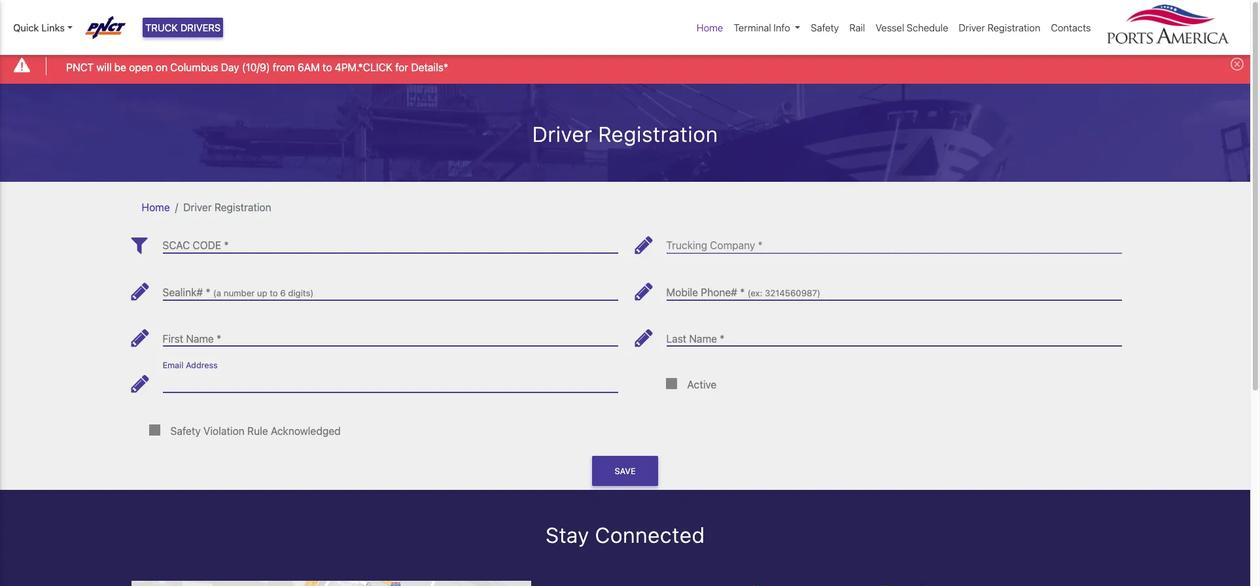 Task type: locate. For each thing, give the bounding box(es) containing it.
(a
[[213, 288, 221, 298]]

to right 6am
[[323, 61, 332, 73]]

0 vertical spatial driver registration
[[959, 22, 1041, 33]]

* right last on the bottom right of the page
[[720, 333, 725, 345]]

driver registration link
[[954, 15, 1046, 40]]

6am
[[298, 61, 320, 73]]

1 horizontal spatial driver
[[533, 121, 592, 146]]

registration
[[988, 22, 1041, 33], [598, 121, 718, 146], [215, 201, 271, 213]]

0 horizontal spatial safety
[[171, 425, 201, 437]]

terminal info link
[[729, 15, 806, 40]]

connected
[[595, 523, 705, 548]]

driver
[[959, 22, 986, 33], [533, 121, 592, 146], [183, 201, 212, 213]]

0 horizontal spatial home link
[[142, 201, 170, 213]]

digits)
[[288, 288, 314, 298]]

2 name from the left
[[690, 333, 717, 345]]

on
[[156, 61, 168, 73]]

last name *
[[667, 333, 725, 345]]

name for first
[[186, 333, 214, 345]]

vessel schedule
[[876, 22, 949, 33]]

* up address
[[217, 333, 221, 345]]

stay connected
[[546, 523, 705, 548]]

info
[[774, 22, 791, 33]]

* right code
[[224, 240, 229, 252]]

(ex:
[[748, 288, 763, 298]]

0 horizontal spatial to
[[270, 288, 278, 298]]

quick links link
[[13, 20, 72, 35]]

name right last on the bottom right of the page
[[690, 333, 717, 345]]

None text field
[[163, 276, 618, 300]]

home left terminal
[[697, 22, 724, 33]]

quick links
[[13, 22, 65, 33]]

pnct will be open on columbus day (10/9) from 6am to 4pm.*click for details*
[[66, 61, 449, 73]]

1 horizontal spatial name
[[690, 333, 717, 345]]

day
[[221, 61, 239, 73]]

sealink#
[[163, 287, 203, 298]]

* left (ex:
[[740, 287, 745, 298]]

1 vertical spatial registration
[[598, 121, 718, 146]]

0 horizontal spatial driver registration
[[183, 201, 271, 213]]

to inside alert
[[323, 61, 332, 73]]

Last Name * text field
[[667, 323, 1122, 347]]

contacts
[[1052, 22, 1092, 33]]

1 vertical spatial driver registration
[[533, 121, 718, 146]]

to
[[323, 61, 332, 73], [270, 288, 278, 298]]

2 vertical spatial driver registration
[[183, 201, 271, 213]]

6
[[280, 288, 286, 298]]

2 horizontal spatial driver
[[959, 22, 986, 33]]

safety left violation
[[171, 425, 201, 437]]

1 horizontal spatial safety
[[811, 22, 839, 33]]

*
[[224, 240, 229, 252], [758, 240, 763, 252], [206, 287, 211, 298], [740, 287, 745, 298], [217, 333, 221, 345], [720, 333, 725, 345]]

0 vertical spatial safety
[[811, 22, 839, 33]]

1 vertical spatial driver
[[533, 121, 592, 146]]

* right company
[[758, 240, 763, 252]]

home
[[697, 22, 724, 33], [142, 201, 170, 213]]

phone#
[[701, 287, 738, 298]]

trucking
[[667, 240, 708, 252]]

scac code *
[[163, 240, 229, 252]]

0 horizontal spatial home
[[142, 201, 170, 213]]

2 horizontal spatial driver registration
[[959, 22, 1041, 33]]

1 vertical spatial safety
[[171, 425, 201, 437]]

last
[[667, 333, 687, 345]]

home link left terminal
[[692, 15, 729, 40]]

from
[[273, 61, 295, 73]]

rail
[[850, 22, 866, 33]]

registration inside driver registration link
[[988, 22, 1041, 33]]

safety
[[811, 22, 839, 33], [171, 425, 201, 437]]

will
[[96, 61, 112, 73]]

1 horizontal spatial to
[[323, 61, 332, 73]]

terminal
[[734, 22, 772, 33]]

1 vertical spatial to
[[270, 288, 278, 298]]

0 horizontal spatial registration
[[215, 201, 271, 213]]

driver registration
[[959, 22, 1041, 33], [533, 121, 718, 146], [183, 201, 271, 213]]

1 horizontal spatial driver registration
[[533, 121, 718, 146]]

pnct will be open on columbus day (10/9) from 6am to 4pm.*click for details* alert
[[0, 48, 1251, 84]]

0 vertical spatial driver
[[959, 22, 986, 33]]

1 vertical spatial home
[[142, 201, 170, 213]]

home link up scac
[[142, 201, 170, 213]]

2 vertical spatial driver
[[183, 201, 212, 213]]

name right first
[[186, 333, 214, 345]]

0 vertical spatial registration
[[988, 22, 1041, 33]]

home up scac
[[142, 201, 170, 213]]

1 name from the left
[[186, 333, 214, 345]]

2 vertical spatial registration
[[215, 201, 271, 213]]

1 horizontal spatial home
[[697, 22, 724, 33]]

home link
[[692, 15, 729, 40], [142, 201, 170, 213]]

rail link
[[845, 15, 871, 40]]

2 horizontal spatial registration
[[988, 22, 1041, 33]]

truck drivers
[[145, 22, 221, 33]]

vessel
[[876, 22, 905, 33]]

safety for safety violation rule acknowledged
[[171, 425, 201, 437]]

safety for safety
[[811, 22, 839, 33]]

be
[[114, 61, 126, 73]]

up
[[257, 288, 267, 298]]

quick
[[13, 22, 39, 33]]

1 vertical spatial home link
[[142, 201, 170, 213]]

name
[[186, 333, 214, 345], [690, 333, 717, 345]]

0 horizontal spatial name
[[186, 333, 214, 345]]

0 vertical spatial home link
[[692, 15, 729, 40]]

* for first name *
[[217, 333, 221, 345]]

First Name * text field
[[163, 323, 618, 347]]

safety left rail
[[811, 22, 839, 33]]

code
[[193, 240, 221, 252]]

0 vertical spatial to
[[323, 61, 332, 73]]

acknowledged
[[271, 425, 341, 437]]

trucking company *
[[667, 240, 763, 252]]

* for last name *
[[720, 333, 725, 345]]

to inside "sealink# * (a number up to 6 digits)"
[[270, 288, 278, 298]]

email address
[[163, 361, 218, 371]]

None text field
[[667, 276, 1122, 300]]

to left 6
[[270, 288, 278, 298]]



Task type: describe. For each thing, give the bounding box(es) containing it.
safety link
[[806, 15, 845, 40]]

(10/9)
[[242, 61, 270, 73]]

* for trucking company *
[[758, 240, 763, 252]]

violation
[[204, 425, 245, 437]]

SCAC CODE * search field
[[163, 230, 618, 253]]

terminal info
[[734, 22, 791, 33]]

4pm.*click
[[335, 61, 393, 73]]

number
[[224, 288, 255, 298]]

3214560987)
[[765, 288, 821, 298]]

mobile phone# * (ex: 3214560987)
[[667, 287, 821, 298]]

details*
[[411, 61, 449, 73]]

driver registration inside driver registration link
[[959, 22, 1041, 33]]

save button
[[593, 456, 658, 487]]

* for scac code *
[[224, 240, 229, 252]]

0 horizontal spatial driver
[[183, 201, 212, 213]]

columbus
[[170, 61, 218, 73]]

schedule
[[907, 22, 949, 33]]

email
[[163, 361, 184, 371]]

* left (a
[[206, 287, 211, 298]]

pnct
[[66, 61, 94, 73]]

rule
[[247, 425, 268, 437]]

1 horizontal spatial home link
[[692, 15, 729, 40]]

address
[[186, 361, 218, 371]]

sealink# * (a number up to 6 digits)
[[163, 287, 314, 298]]

Email Address text field
[[163, 369, 618, 393]]

driver inside driver registration link
[[959, 22, 986, 33]]

1 horizontal spatial registration
[[598, 121, 718, 146]]

vessel schedule link
[[871, 15, 954, 40]]

links
[[41, 22, 65, 33]]

* for mobile phone# * (ex: 3214560987)
[[740, 287, 745, 298]]

pnct will be open on columbus day (10/9) from 6am to 4pm.*click for details* link
[[66, 59, 449, 75]]

0 vertical spatial home
[[697, 22, 724, 33]]

Trucking Company * text field
[[667, 230, 1122, 253]]

mobile
[[667, 287, 699, 298]]

for
[[395, 61, 409, 73]]

active
[[688, 379, 717, 391]]

truck
[[145, 22, 178, 33]]

contacts link
[[1046, 15, 1097, 40]]

open
[[129, 61, 153, 73]]

company
[[710, 240, 756, 252]]

name for last
[[690, 333, 717, 345]]

save
[[615, 466, 636, 476]]

truck drivers link
[[143, 18, 223, 38]]

drivers
[[181, 22, 221, 33]]

safety violation rule acknowledged
[[171, 425, 341, 437]]

first name *
[[163, 333, 221, 345]]

stay
[[546, 523, 589, 548]]

first
[[163, 333, 183, 345]]

scac
[[163, 240, 190, 252]]

close image
[[1231, 58, 1244, 71]]



Task type: vqa. For each thing, say whether or not it's contained in the screenshot.
Company
yes



